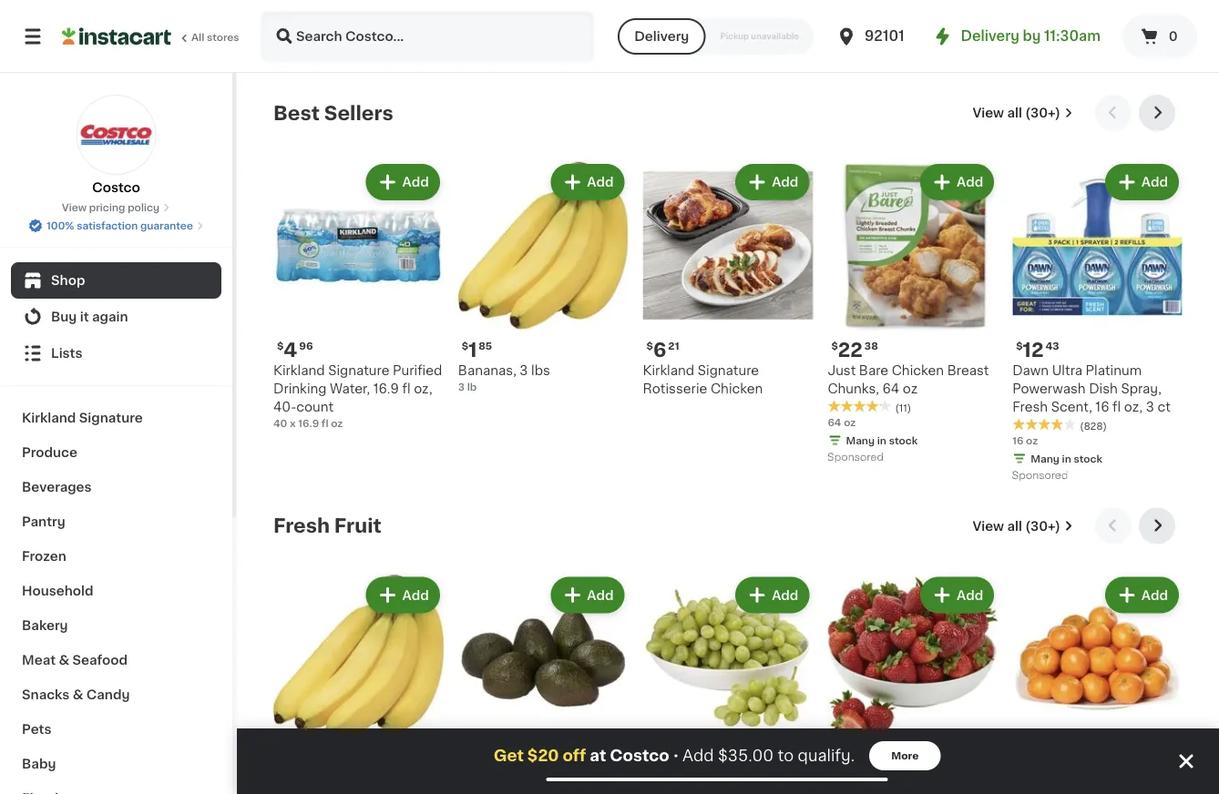 Task type: vqa. For each thing, say whether or not it's contained in the screenshot.
THE SILVER
no



Task type: locate. For each thing, give the bounding box(es) containing it.
fresh down powerwash
[[1013, 401, 1048, 414]]

(828)
[[1080, 421, 1107, 431]]

1 vertical spatial 16
[[1013, 435, 1024, 445]]

0 horizontal spatial oz,
[[414, 383, 432, 395]]

meat
[[22, 654, 56, 667]]

$ inside $ 22 38
[[831, 341, 838, 351]]

1 horizontal spatial many in stock
[[1031, 454, 1103, 464]]

view all (30+)
[[973, 107, 1061, 119], [973, 520, 1061, 532]]

view for best sellers
[[973, 107, 1004, 119]]

$ for 22
[[831, 341, 838, 351]]

2 horizontal spatial signature
[[698, 364, 759, 377]]

product group
[[273, 160, 444, 431], [458, 160, 628, 394], [643, 160, 813, 398], [828, 160, 998, 468], [1013, 160, 1183, 486], [273, 573, 444, 795], [458, 573, 628, 795], [643, 573, 813, 795], [828, 573, 998, 795], [1013, 573, 1183, 795]]

22
[[838, 340, 863, 359]]

1 horizontal spatial sponsored badge image
[[1013, 471, 1068, 481]]

0 horizontal spatial kirkland
[[22, 412, 76, 425]]

add button
[[368, 166, 438, 199], [553, 166, 623, 199], [737, 166, 808, 199], [922, 166, 993, 199], [1107, 166, 1177, 199], [368, 579, 438, 612], [553, 579, 623, 612], [737, 579, 808, 612], [922, 579, 993, 612], [1107, 579, 1177, 612]]

add
[[402, 176, 429, 189], [587, 176, 614, 189], [772, 176, 799, 189], [957, 176, 983, 189], [1142, 176, 1168, 189], [402, 589, 429, 602], [587, 589, 614, 602], [772, 589, 799, 602], [957, 589, 983, 602], [1142, 589, 1168, 602], [683, 749, 714, 764]]

1 vertical spatial sponsored badge image
[[1013, 471, 1068, 481]]

stock for 22
[[889, 435, 918, 445]]

delivery for delivery
[[634, 30, 689, 43]]

green seedless grapes, 3
[[643, 777, 809, 795]]

snacks
[[22, 689, 70, 702]]

2 vertical spatial view
[[973, 520, 1004, 532]]

1 vertical spatial chicken
[[711, 383, 763, 395]]

signature inside the kirkland signature purified drinking water, 16.9 fl oz, 40-count 40 x 16.9 fl oz
[[328, 364, 390, 377]]

0 vertical spatial 64
[[883, 383, 900, 395]]

0 horizontal spatial many in stock
[[846, 435, 918, 445]]

oz
[[903, 383, 918, 395], [844, 417, 856, 427], [331, 419, 343, 429], [1026, 435, 1038, 445]]

1 vertical spatial item carousel region
[[273, 508, 1183, 795]]

1 horizontal spatial 64
[[883, 383, 900, 395]]

0 vertical spatial many in stock
[[846, 435, 918, 445]]

many in stock for 12
[[1031, 454, 1103, 464]]

1 horizontal spatial oz,
[[1124, 401, 1143, 414]]

0 vertical spatial 16
[[1096, 401, 1109, 414]]

household link
[[11, 574, 221, 609]]

1 horizontal spatial many
[[1031, 454, 1060, 464]]

shop link
[[11, 262, 221, 299]]

$ inside the $ 12 43
[[1016, 341, 1023, 351]]

0 vertical spatial &
[[59, 654, 69, 667]]

0 horizontal spatial &
[[59, 654, 69, 667]]

0 horizontal spatial fresh
[[273, 516, 330, 536]]

1 horizontal spatial costco
[[610, 749, 669, 764]]

$ up just
[[831, 341, 838, 351]]

1 vertical spatial fresh
[[273, 516, 330, 536]]

costco up green
[[610, 749, 669, 764]]

sponsored badge image down "64 oz" on the bottom right of page
[[828, 453, 883, 463]]

signature for chicken
[[698, 364, 759, 377]]

(30+) down by
[[1025, 107, 1061, 119]]

40-
[[273, 401, 296, 414]]

view pricing policy link
[[62, 200, 170, 215]]

pets
[[22, 724, 51, 736]]

2 view all (30+) from the top
[[973, 520, 1061, 532]]

oz, down purified
[[414, 383, 432, 395]]

kirkland signature rotisserie chicken
[[643, 364, 763, 395]]

$ for 1
[[462, 341, 468, 351]]

rotisserie
[[643, 383, 707, 395]]

1 horizontal spatial 16
[[1096, 401, 1109, 414]]

&
[[59, 654, 69, 667], [73, 689, 83, 702]]

chicken right rotisserie on the right
[[711, 383, 763, 395]]

oz up the (11)
[[903, 383, 918, 395]]

1 vertical spatial costco
[[610, 749, 669, 764]]

$ left 33
[[831, 754, 838, 764]]

2 view all (30+) button from the top
[[965, 508, 1081, 544]]

get
[[494, 749, 524, 764]]

view all (30+) button down "delivery by 11:30am" link at the right
[[965, 95, 1081, 131]]

$ for 8
[[647, 754, 653, 764]]

$ inside $ 7 33
[[831, 754, 838, 764]]

shop
[[51, 274, 85, 287]]

signature up water,
[[328, 364, 390, 377]]

3 left ct
[[1146, 401, 1154, 414]]

oz, inside the kirkland signature purified drinking water, 16.9 fl oz, 40-count 40 x 16.9 fl oz
[[414, 383, 432, 395]]

3 right the grapes,
[[801, 777, 809, 790]]

buy it again link
[[11, 299, 221, 335]]

all down the 16 oz
[[1007, 520, 1022, 532]]

12
[[1023, 340, 1044, 359]]

kirkland inside the kirkland signature purified drinking water, 16.9 fl oz, 40-count 40 x 16.9 fl oz
[[273, 364, 325, 377]]

main content containing best sellers
[[237, 73, 1219, 795]]

$ left 21
[[647, 341, 653, 351]]

3 left the lb
[[458, 382, 465, 392]]

oz down the count
[[331, 419, 343, 429]]

$20
[[527, 749, 559, 764]]

0 vertical spatial view all (30+) button
[[965, 95, 1081, 131]]

dawn ultra platinum powerwash dish spray, fresh scent, 16 fl oz, 3 ct
[[1013, 364, 1171, 414]]

0 horizontal spatial 6
[[604, 777, 613, 790]]

signature inside kirkland signature rotisserie chicken
[[698, 364, 759, 377]]

signature up produce link
[[79, 412, 143, 425]]

0 vertical spatial stock
[[889, 435, 918, 445]]

0 horizontal spatial delivery
[[634, 30, 689, 43]]

& inside meat & seafood link
[[59, 654, 69, 667]]

kirkland up produce
[[22, 412, 76, 425]]

1 view all (30+) from the top
[[973, 107, 1061, 119]]

0 horizontal spatial in
[[877, 435, 887, 445]]

0 horizontal spatial sponsored badge image
[[828, 453, 883, 463]]

0 horizontal spatial 64
[[828, 417, 842, 427]]

2 (30+) from the top
[[1025, 520, 1061, 532]]

32
[[668, 754, 681, 764]]

0 vertical spatial chicken
[[892, 364, 944, 377]]

0 vertical spatial fl
[[402, 383, 411, 395]]

view all (30+) down "delivery by 11:30am" link at the right
[[973, 107, 1061, 119]]

1 view all (30+) button from the top
[[965, 95, 1081, 131]]

lists
[[51, 347, 82, 360]]

$ 12 43
[[1016, 340, 1059, 359]]

fresh left fruit
[[273, 516, 330, 536]]

chicken up the (11)
[[892, 364, 944, 377]]

64 up the (11)
[[883, 383, 900, 395]]

delivery inside "button"
[[634, 30, 689, 43]]

0 horizontal spatial signature
[[79, 412, 143, 425]]

stock for 12
[[1074, 454, 1103, 464]]

stock
[[889, 435, 918, 445], [1074, 454, 1103, 464]]

$8.70 element
[[1013, 751, 1183, 775]]

many
[[846, 435, 875, 445], [1031, 454, 1060, 464]]

seedless
[[686, 777, 744, 790]]

oz,
[[414, 383, 432, 395], [1124, 401, 1143, 414]]

1 horizontal spatial &
[[73, 689, 83, 702]]

& for meat
[[59, 654, 69, 667]]

0 vertical spatial lbs
[[531, 364, 550, 377]]

0 vertical spatial costco
[[92, 181, 140, 194]]

3 inside green seedless grapes, 3
[[801, 777, 809, 790]]

stock down the (828)
[[1074, 454, 1103, 464]]

6 inside avocado hass variety, 6
[[604, 777, 613, 790]]

64 down the chunks,
[[828, 417, 842, 427]]

0 horizontal spatial chicken
[[711, 383, 763, 395]]

lists link
[[11, 335, 221, 372]]

1 vertical spatial view
[[62, 203, 87, 213]]

1 horizontal spatial fresh
[[1013, 401, 1048, 414]]

item carousel region
[[273, 95, 1183, 493], [273, 508, 1183, 795]]

0 vertical spatial oz,
[[414, 383, 432, 395]]

$
[[277, 341, 284, 351], [462, 341, 468, 351], [831, 341, 838, 351], [647, 341, 653, 351], [1016, 341, 1023, 351], [831, 754, 838, 764], [647, 754, 653, 764]]

lbs inside bananas, 3 lbs 3 lb
[[531, 364, 550, 377]]

& right meat
[[59, 654, 69, 667]]

1 horizontal spatial delivery
[[961, 30, 1020, 43]]

0 vertical spatial in
[[877, 435, 887, 445]]

view all (30+) for 22
[[973, 107, 1061, 119]]

0 horizontal spatial 16
[[1013, 435, 1024, 445]]

0 horizontal spatial stock
[[889, 435, 918, 445]]

& inside snacks & candy link
[[73, 689, 83, 702]]

8
[[653, 753, 667, 772]]

product group containing 1
[[458, 160, 628, 394]]

main content
[[237, 73, 1219, 795]]

costco
[[92, 181, 140, 194], [610, 749, 669, 764]]

16 down dish
[[1096, 401, 1109, 414]]

43
[[1046, 341, 1059, 351]]

0 vertical spatial (30+)
[[1025, 107, 1061, 119]]

buy
[[51, 311, 77, 323]]

costco up view pricing policy link
[[92, 181, 140, 194]]

0 vertical spatial view
[[973, 107, 1004, 119]]

0 vertical spatial item carousel region
[[273, 95, 1183, 493]]

85
[[479, 341, 492, 351]]

fl down dish
[[1113, 401, 1121, 414]]

1 horizontal spatial chicken
[[892, 364, 944, 377]]

signature up rotisserie on the right
[[698, 364, 759, 377]]

1 vertical spatial lbs
[[926, 777, 945, 790]]

lbs right bananas,
[[531, 364, 550, 377]]

candy
[[86, 689, 130, 702]]

all down "delivery by 11:30am" link at the right
[[1007, 107, 1022, 119]]

1 vertical spatial 64
[[828, 417, 842, 427]]

45
[[482, 754, 496, 764]]

1 horizontal spatial lbs
[[926, 777, 945, 790]]

kirkland up drinking
[[273, 364, 325, 377]]

fl down purified
[[402, 383, 411, 395]]

6
[[653, 340, 666, 359], [604, 777, 613, 790]]

(30+)
[[1025, 107, 1061, 119], [1025, 520, 1061, 532]]

1 vertical spatial 6
[[604, 777, 613, 790]]

many in stock down the (11)
[[846, 435, 918, 445]]

Search field
[[262, 13, 592, 60]]

1 vertical spatial oz,
[[1124, 401, 1143, 414]]

best
[[273, 103, 320, 123]]

0 vertical spatial fresh
[[1013, 401, 1048, 414]]

1 item carousel region from the top
[[273, 95, 1183, 493]]

signature
[[328, 364, 390, 377], [698, 364, 759, 377], [79, 412, 143, 425]]

1 vertical spatial stock
[[1074, 454, 1103, 464]]

& for snacks
[[73, 689, 83, 702]]

0 vertical spatial sponsored badge image
[[828, 453, 883, 463]]

product group containing 6
[[643, 160, 813, 398]]

many in stock for 22
[[846, 435, 918, 445]]

oz, inside dawn ultra platinum powerwash dish spray, fresh scent, 16 fl oz, 3 ct
[[1124, 401, 1143, 414]]

many for 22
[[846, 435, 875, 445]]

oz down the chunks,
[[844, 417, 856, 427]]

all
[[191, 32, 204, 42]]

0 vertical spatial 6
[[653, 340, 666, 359]]

3 inside dawn ultra platinum powerwash dish spray, fresh scent, 16 fl oz, 3 ct
[[1146, 401, 1154, 414]]

0 vertical spatial all
[[1007, 107, 1022, 119]]

1 vertical spatial fl
[[1113, 401, 1121, 414]]

lbs right "2"
[[926, 777, 945, 790]]

in
[[877, 435, 887, 445], [1062, 454, 1071, 464]]

1 all from the top
[[1007, 107, 1022, 119]]

view all (30+) button down the 16 oz
[[965, 508, 1081, 544]]

chicken
[[892, 364, 944, 377], [711, 383, 763, 395]]

kirkland for kirkland signature
[[22, 412, 76, 425]]

view
[[973, 107, 1004, 119], [62, 203, 87, 213], [973, 520, 1004, 532]]

service type group
[[618, 18, 814, 55]]

(30+) for 22
[[1025, 107, 1061, 119]]

sponsored badge image down the 16 oz
[[1013, 471, 1068, 481]]

0 horizontal spatial many
[[846, 435, 875, 445]]

oz, down spray,
[[1124, 401, 1143, 414]]

1 vertical spatial view all (30+) button
[[965, 508, 1081, 544]]

bare
[[859, 364, 889, 377]]

kirkland up rotisserie on the right
[[643, 364, 695, 377]]

16 down powerwash
[[1013, 435, 1024, 445]]

& left candy
[[73, 689, 83, 702]]

dawn
[[1013, 364, 1049, 377]]

many in stock down the (828)
[[1031, 454, 1103, 464]]

stock down the (11)
[[889, 435, 918, 445]]

16.9 right water,
[[373, 383, 399, 395]]

satisfaction
[[77, 221, 138, 231]]

100% satisfaction guarantee
[[47, 221, 193, 231]]

fresh fruit
[[273, 516, 382, 536]]

100%
[[47, 221, 74, 231]]

96
[[299, 341, 313, 351]]

1 vertical spatial all
[[1007, 520, 1022, 532]]

sponsored badge image
[[828, 453, 883, 463], [1013, 471, 1068, 481]]

(30+) down the 16 oz
[[1025, 520, 1061, 532]]

2 item carousel region from the top
[[273, 508, 1183, 795]]

1 horizontal spatial stock
[[1074, 454, 1103, 464]]

1 horizontal spatial fl
[[402, 383, 411, 395]]

2 horizontal spatial fl
[[1113, 401, 1121, 414]]

kirkland inside kirkland signature rotisserie chicken
[[643, 364, 695, 377]]

1 vertical spatial (30+)
[[1025, 520, 1061, 532]]

1 (30+) from the top
[[1025, 107, 1061, 119]]

3 right bananas,
[[520, 364, 528, 377]]

1 vertical spatial view all (30+)
[[973, 520, 1061, 532]]

produce
[[22, 447, 77, 459]]

$ inside $ 4 96
[[277, 341, 284, 351]]

2 vertical spatial fl
[[322, 419, 329, 429]]

strawberries,
[[828, 777, 912, 790]]

1 horizontal spatial 6
[[653, 340, 666, 359]]

None search field
[[261, 11, 594, 62]]

1 vertical spatial many
[[1031, 454, 1060, 464]]

64 inside just bare chicken breast chunks, 64 oz
[[883, 383, 900, 395]]

0 vertical spatial view all (30+)
[[973, 107, 1061, 119]]

view all (30+) button for 7
[[965, 508, 1081, 544]]

more
[[891, 751, 919, 761]]

16.9 right "x"
[[298, 419, 319, 429]]

6 down at
[[604, 777, 613, 790]]

product group containing 8
[[643, 573, 813, 795]]

$ 22 38
[[831, 340, 878, 359]]

view all (30+) button
[[965, 95, 1081, 131], [965, 508, 1081, 544]]

more button
[[869, 742, 941, 771]]

2 horizontal spatial kirkland
[[643, 364, 695, 377]]

all stores
[[191, 32, 239, 42]]

1 vertical spatial in
[[1062, 454, 1071, 464]]

0 horizontal spatial 16.9
[[298, 419, 319, 429]]

instacart logo image
[[62, 26, 171, 47]]

$ inside $ 8 32
[[647, 754, 653, 764]]

pantry link
[[11, 505, 221, 539]]

pantry
[[22, 516, 65, 529]]

lbs
[[531, 364, 550, 377], [926, 777, 945, 790]]

all
[[1007, 107, 1022, 119], [1007, 520, 1022, 532]]

fl down the count
[[322, 419, 329, 429]]

$ left 96
[[277, 341, 284, 351]]

$ up the "dawn"
[[1016, 341, 1023, 351]]

many down "64 oz" on the bottom right of page
[[846, 435, 875, 445]]

treatment tracker modal dialog
[[237, 729, 1219, 795]]

signature for drinking
[[328, 364, 390, 377]]

6 left 21
[[653, 340, 666, 359]]

1 vertical spatial &
[[73, 689, 83, 702]]

view all (30+) down the 16 oz
[[973, 520, 1061, 532]]

kirkland signature purified drinking water, 16.9 fl oz, 40-count 40 x 16.9 fl oz
[[273, 364, 442, 429]]

baby link
[[11, 747, 221, 782]]

$ inside $ 6 21
[[647, 341, 653, 351]]

2 all from the top
[[1007, 520, 1022, 532]]

1 vertical spatial 16.9
[[298, 419, 319, 429]]

0
[[1169, 30, 1178, 43]]

1 horizontal spatial 16.9
[[373, 383, 399, 395]]

avocado
[[458, 777, 514, 790]]

delivery
[[961, 30, 1020, 43], [634, 30, 689, 43]]

baby
[[22, 758, 56, 771]]

0 horizontal spatial lbs
[[531, 364, 550, 377]]

oz down powerwash
[[1026, 435, 1038, 445]]

0 vertical spatial many
[[846, 435, 875, 445]]

beverages
[[22, 481, 92, 494]]

in down 'scent,'
[[1062, 454, 1071, 464]]

$ inside the $ 1 85
[[462, 341, 468, 351]]

many down the 16 oz
[[1031, 454, 1060, 464]]

1 horizontal spatial in
[[1062, 454, 1071, 464]]

sellers
[[324, 103, 393, 123]]

1 horizontal spatial kirkland
[[273, 364, 325, 377]]

in down the chunks,
[[877, 435, 887, 445]]

fl inside dawn ultra platinum powerwash dish spray, fresh scent, 16 fl oz, 3 ct
[[1113, 401, 1121, 414]]

strawberries, 2 lbs
[[828, 777, 945, 790]]

1 vertical spatial many in stock
[[1031, 454, 1103, 464]]

$ left 32
[[647, 754, 653, 764]]

1 horizontal spatial signature
[[328, 364, 390, 377]]

$ left 85
[[462, 341, 468, 351]]



Task type: describe. For each thing, give the bounding box(es) containing it.
water,
[[330, 383, 370, 395]]

pricing
[[89, 203, 125, 213]]

snacks & candy
[[22, 689, 130, 702]]

kirkland signature link
[[11, 401, 221, 436]]

oz inside the kirkland signature purified drinking water, 16.9 fl oz, 40-count 40 x 16.9 fl oz
[[331, 419, 343, 429]]

0 horizontal spatial costco
[[92, 181, 140, 194]]

$ 4 96
[[277, 340, 313, 359]]

(11)
[[895, 403, 911, 413]]

household
[[22, 585, 93, 598]]

item carousel region containing fresh fruit
[[273, 508, 1183, 795]]

4
[[284, 340, 297, 359]]

costco logo image
[[76, 95, 156, 175]]

lbs for bananas, 3 lbs 3 lb
[[531, 364, 550, 377]]

delivery for delivery by 11:30am
[[961, 30, 1020, 43]]

just
[[828, 364, 856, 377]]

powerwash
[[1013, 383, 1086, 395]]

view pricing policy
[[62, 203, 160, 213]]

to
[[778, 749, 794, 764]]

platinum
[[1086, 364, 1142, 377]]

lbs for strawberries, 2 lbs
[[926, 777, 945, 790]]

$ 7 33
[[831, 753, 865, 772]]

100% satisfaction guarantee button
[[28, 215, 204, 233]]

2
[[915, 777, 923, 790]]

40
[[273, 419, 287, 429]]

bakery link
[[11, 609, 221, 643]]

qualify.
[[798, 749, 855, 764]]

all for 7
[[1007, 520, 1022, 532]]

grapes,
[[748, 777, 797, 790]]

item carousel region containing best sellers
[[273, 95, 1183, 493]]

0 horizontal spatial fl
[[322, 419, 329, 429]]

add inside treatment tracker modal dialog
[[683, 749, 714, 764]]

signature inside the kirkland signature link
[[79, 412, 143, 425]]

produce link
[[11, 436, 221, 470]]

x
[[290, 419, 296, 429]]

view for fresh fruit
[[973, 520, 1004, 532]]

16 inside dawn ultra platinum powerwash dish spray, fresh scent, 16 fl oz, 3 ct
[[1096, 401, 1109, 414]]

view all (30+) for 7
[[973, 520, 1061, 532]]

green
[[643, 777, 682, 790]]

7
[[838, 753, 850, 772]]

dish
[[1089, 383, 1118, 395]]

38
[[865, 341, 878, 351]]

frozen
[[22, 550, 66, 563]]

$35.00
[[718, 749, 774, 764]]

bananas,
[[458, 364, 517, 377]]

off
[[563, 749, 586, 764]]

11:30am
[[1044, 30, 1101, 43]]

sponsored badge image for 22
[[828, 453, 883, 463]]

meat & seafood
[[22, 654, 128, 667]]

oz inside just bare chicken breast chunks, 64 oz
[[903, 383, 918, 395]]

again
[[92, 311, 128, 323]]

costco link
[[76, 95, 156, 197]]

by
[[1023, 30, 1041, 43]]

kirkland for kirkland signature rotisserie chicken
[[643, 364, 695, 377]]

kirkland for kirkland signature purified drinking water, 16.9 fl oz, 40-count 40 x 16.9 fl oz
[[273, 364, 325, 377]]

many for 12
[[1031, 454, 1060, 464]]

drinking
[[273, 383, 327, 395]]

delivery button
[[618, 18, 706, 55]]

•
[[673, 749, 679, 763]]

best sellers
[[273, 103, 393, 123]]

product group containing 22
[[828, 160, 998, 468]]

in for 12
[[1062, 454, 1071, 464]]

scent,
[[1051, 401, 1092, 414]]

chicken inside just bare chicken breast chunks, 64 oz
[[892, 364, 944, 377]]

ultra
[[1052, 364, 1083, 377]]

get $20 off at costco • add $35.00 to qualify.
[[494, 749, 855, 764]]

sponsored badge image for 12
[[1013, 471, 1068, 481]]

purified
[[393, 364, 442, 377]]

product group containing 7
[[828, 573, 998, 795]]

delivery by 11:30am link
[[932, 26, 1101, 47]]

$ for 12
[[1016, 341, 1023, 351]]

0 vertical spatial 16.9
[[373, 383, 399, 395]]

$ for 7
[[831, 754, 838, 764]]

$ 6 21
[[647, 340, 679, 359]]

16 oz
[[1013, 435, 1038, 445]]

avocado hass variety, 6
[[458, 777, 613, 795]]

ct
[[1158, 401, 1171, 414]]

beverages link
[[11, 470, 221, 505]]

$ for 6
[[647, 341, 653, 351]]

bananas, 3 lbs 3 lb
[[458, 364, 550, 392]]

just bare chicken breast chunks, 64 oz
[[828, 364, 989, 395]]

$ 1 85
[[462, 340, 492, 359]]

product group containing 4
[[273, 160, 444, 431]]

frozen link
[[11, 539, 221, 574]]

92101
[[865, 30, 904, 43]]

snacks & candy link
[[11, 678, 221, 713]]

92101 button
[[836, 11, 945, 62]]

64 oz
[[828, 417, 856, 427]]

spray,
[[1121, 383, 1162, 395]]

(30+) for 7
[[1025, 520, 1061, 532]]

all stores link
[[62, 11, 241, 62]]

seafood
[[72, 654, 128, 667]]

all for 22
[[1007, 107, 1022, 119]]

product group containing 12
[[1013, 160, 1183, 486]]

chicken inside kirkland signature rotisserie chicken
[[711, 383, 763, 395]]

it
[[80, 311, 89, 323]]

$ 8 32
[[647, 753, 681, 772]]

21
[[668, 341, 679, 351]]

kirkland signature
[[22, 412, 143, 425]]

pets link
[[11, 713, 221, 747]]

delivery by 11:30am
[[961, 30, 1101, 43]]

stores
[[207, 32, 239, 42]]

count
[[296, 401, 334, 414]]

1
[[468, 340, 477, 359]]

$ for 4
[[277, 341, 284, 351]]

fresh inside dawn ultra platinum powerwash dish spray, fresh scent, 16 fl oz, 3 ct
[[1013, 401, 1048, 414]]

breast
[[947, 364, 989, 377]]

view all (30+) button for 22
[[965, 95, 1081, 131]]

costco inside treatment tracker modal dialog
[[610, 749, 669, 764]]

in for 22
[[877, 435, 887, 445]]

policy
[[128, 203, 160, 213]]



